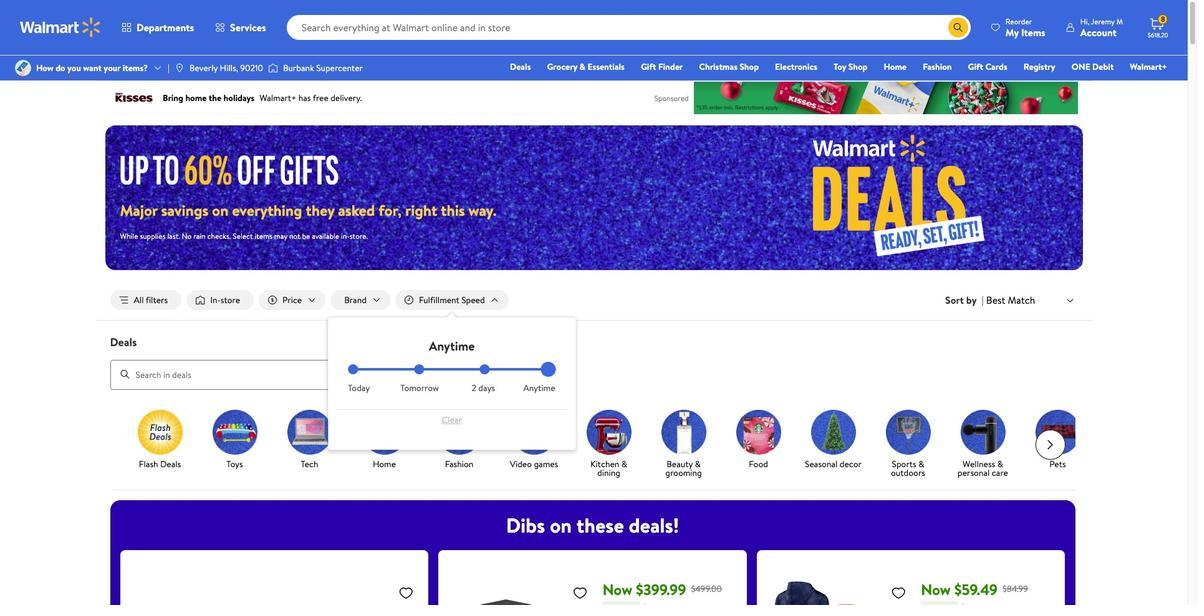 Task type: describe. For each thing, give the bounding box(es) containing it.
available
[[312, 231, 339, 241]]

1 horizontal spatial walmart black friday deals for days image
[[727, 125, 1083, 270]]

0 vertical spatial fashion link
[[918, 60, 958, 74]]

they
[[306, 200, 335, 221]]

0 horizontal spatial home link
[[352, 410, 417, 471]]

Deals search field
[[95, 334, 1093, 390]]

for,
[[379, 200, 402, 221]]

2 horizontal spatial deals
[[510, 61, 531, 73]]

add to favorites list, men's fanatics branded heather navy new england patriots hook and ladder pullover hoodie image
[[892, 585, 907, 600]]

no
[[182, 231, 192, 241]]

shop toys. image
[[212, 410, 257, 455]]

search icon image
[[954, 22, 964, 32]]

video games link
[[502, 410, 567, 471]]

rain
[[194, 231, 206, 241]]

all filters button
[[110, 290, 182, 310]]

deals inside search field
[[110, 334, 137, 350]]

how do you want your items?
[[36, 62, 148, 74]]

shop holiday decor. image
[[811, 410, 856, 455]]

electronics
[[775, 61, 818, 73]]

now $59.49 $84.99
[[921, 579, 1029, 600]]

may
[[274, 231, 288, 241]]

$84.99
[[1003, 583, 1029, 595]]

& for dining
[[622, 458, 628, 470]]

pets link
[[1026, 410, 1091, 471]]

seasonal decor
[[805, 458, 862, 470]]

debit
[[1093, 61, 1114, 73]]

kitchen & dining
[[591, 458, 628, 479]]

departments button
[[111, 12, 205, 42]]

sports & outdoors
[[891, 458, 926, 479]]

0 horizontal spatial walmart black friday deals for days image
[[120, 153, 350, 185]]

finder
[[659, 61, 683, 73]]

all filters
[[134, 294, 168, 306]]

your
[[104, 62, 121, 74]]

shop food image
[[736, 410, 781, 455]]

8 $618.20
[[1148, 14, 1169, 39]]

one debit
[[1072, 61, 1114, 73]]

brand
[[344, 294, 367, 306]]

jeremy
[[1092, 16, 1115, 27]]

today
[[348, 382, 370, 394]]

food link
[[726, 410, 791, 471]]

0 vertical spatial on
[[212, 200, 229, 221]]

walmart image
[[20, 17, 101, 37]]

tech
[[301, 458, 318, 470]]

| inside sort and filter section element
[[982, 293, 984, 307]]

add to favorites list, xbox series x video game console, black image
[[573, 585, 588, 600]]

grocery
[[547, 61, 578, 73]]

seasonal
[[805, 458, 838, 470]]

tech link
[[277, 410, 342, 471]]

none range field inside sort and filter section element
[[348, 368, 556, 371]]

these
[[577, 511, 624, 539]]

deals!
[[629, 511, 679, 539]]

kitchen & dining link
[[577, 410, 642, 479]]

shop fashion. image
[[437, 410, 482, 455]]

reorder
[[1006, 16, 1033, 27]]

one debit link
[[1067, 60, 1120, 74]]

everything
[[232, 200, 302, 221]]

speed
[[462, 294, 485, 306]]

best match button
[[984, 292, 1078, 308]]

90210
[[240, 62, 263, 74]]

way.
[[469, 200, 497, 221]]

how fast do you want your order? option group
[[348, 364, 556, 394]]

burbank supercenter
[[283, 62, 363, 74]]

flash deals
[[139, 458, 181, 470]]

$499.00
[[691, 583, 722, 595]]

0 vertical spatial anytime
[[429, 338, 475, 354]]

filters
[[146, 294, 168, 306]]

2 days
[[472, 382, 495, 394]]

walmart+ link
[[1125, 60, 1173, 74]]

in-store button
[[187, 290, 254, 310]]

store
[[221, 294, 240, 306]]

pets
[[1050, 458, 1067, 470]]

while
[[120, 231, 138, 241]]

how
[[36, 62, 54, 74]]

last.
[[167, 231, 180, 241]]

registry link
[[1019, 60, 1062, 74]]

grocery & essentials
[[547, 61, 625, 73]]

one
[[1072, 61, 1091, 73]]

& for personal
[[998, 458, 1004, 470]]

by
[[967, 293, 977, 307]]

$399.99
[[636, 579, 686, 600]]

1 vertical spatial fashion
[[445, 458, 474, 470]]

gift cards link
[[963, 60, 1014, 74]]

$59.49
[[955, 579, 998, 600]]

gift finder link
[[636, 60, 689, 74]]

 image for how do you want your items?
[[15, 60, 31, 76]]

beverly
[[190, 62, 218, 74]]

gift finder
[[641, 61, 683, 73]]

shop pets. image
[[1036, 410, 1081, 455]]

shop for toy shop
[[849, 61, 868, 73]]

toy shop link
[[828, 60, 874, 74]]

1 horizontal spatial deals
[[160, 458, 181, 470]]

now for now $59.49
[[921, 579, 951, 600]]

cards
[[986, 61, 1008, 73]]

shop kitchen and dining. image
[[587, 410, 632, 455]]

& for outdoors
[[919, 458, 925, 470]]

search image
[[120, 369, 130, 379]]

major savings on everything they asked for, right this way.
[[120, 200, 497, 221]]

wellness & personal care link
[[951, 410, 1016, 479]]

Anytime radio
[[546, 364, 556, 374]]

shop wellness and self-care. image
[[961, 410, 1006, 455]]

beauty & grooming link
[[652, 410, 716, 479]]

 image for burbank supercenter
[[268, 62, 278, 74]]

fulfillment speed
[[419, 294, 485, 306]]

video
[[510, 458, 532, 470]]

fulfillment speed button
[[395, 290, 509, 310]]

0 vertical spatial |
[[168, 62, 170, 74]]

m
[[1117, 16, 1124, 27]]

not
[[289, 231, 300, 241]]

gift cards
[[969, 61, 1008, 73]]

next slide for chipmodulewithimages list image
[[1036, 430, 1066, 460]]

shop for christmas shop
[[740, 61, 759, 73]]

store.
[[350, 231, 368, 241]]



Task type: vqa. For each thing, say whether or not it's contained in the screenshot.
"parents-" on the right of page
no



Task type: locate. For each thing, give the bounding box(es) containing it.
dibs
[[506, 511, 545, 539]]

flash
[[139, 458, 158, 470]]

0 horizontal spatial home
[[373, 458, 396, 470]]

gift left finder
[[641, 61, 657, 73]]

gift for gift cards
[[969, 61, 984, 73]]

Today radio
[[348, 364, 358, 374]]

0 vertical spatial home
[[884, 61, 907, 73]]

games
[[534, 458, 559, 470]]

shop tech. image
[[287, 410, 332, 455]]

gift left cards
[[969, 61, 984, 73]]

shop right toy in the top right of the page
[[849, 61, 868, 73]]

2 gift from the left
[[969, 61, 984, 73]]

want
[[83, 62, 102, 74]]

$618.20
[[1148, 31, 1169, 39]]

2 vertical spatial deals
[[160, 458, 181, 470]]

1 vertical spatial deals
[[110, 334, 137, 350]]

wellness & personal care
[[958, 458, 1009, 479]]

Walmart Site-Wide search field
[[287, 15, 971, 40]]

now right add to favorites list, xbox series x video game console, black image
[[603, 579, 633, 600]]

1 horizontal spatial now
[[921, 579, 951, 600]]

tomorrow
[[401, 382, 439, 394]]

1 shop from the left
[[740, 61, 759, 73]]

seasonal decor link
[[801, 410, 866, 471]]

None radio
[[480, 364, 490, 374]]

0 horizontal spatial |
[[168, 62, 170, 74]]

hi, jeremy m account
[[1081, 16, 1124, 39]]

1 horizontal spatial anytime
[[524, 382, 556, 394]]

fashion link
[[918, 60, 958, 74], [427, 410, 492, 471]]

0 vertical spatial home link
[[879, 60, 913, 74]]

& for grooming
[[695, 458, 701, 470]]

my
[[1006, 25, 1019, 39]]

savings
[[161, 200, 209, 221]]

sports
[[892, 458, 917, 470]]

home right toy shop
[[884, 61, 907, 73]]

0 horizontal spatial on
[[212, 200, 229, 221]]

Search in deals search field
[[110, 360, 487, 390]]

deals left 'grocery'
[[510, 61, 531, 73]]

& right 'grocery'
[[580, 61, 586, 73]]

services
[[230, 21, 266, 34]]

1 horizontal spatial |
[[982, 293, 984, 307]]

deals up search image
[[110, 334, 137, 350]]

clear
[[442, 414, 462, 426]]

anytime up 'how fast do you want your order?' option group
[[429, 338, 475, 354]]

& right "dining"
[[622, 458, 628, 470]]

do
[[56, 62, 65, 74]]

days
[[479, 382, 495, 394]]

& right wellness
[[998, 458, 1004, 470]]

1 gift from the left
[[641, 61, 657, 73]]

supplies
[[140, 231, 166, 241]]

outdoors
[[891, 466, 926, 479]]

decor
[[840, 458, 862, 470]]

0 horizontal spatial shop
[[740, 61, 759, 73]]

1 vertical spatial home
[[373, 458, 396, 470]]

home image
[[362, 410, 407, 455]]

care
[[992, 466, 1009, 479]]

0 vertical spatial fashion
[[923, 61, 952, 73]]

& inside sports & outdoors
[[919, 458, 925, 470]]

1 vertical spatial |
[[982, 293, 984, 307]]

deals right flash
[[160, 458, 181, 470]]

0 horizontal spatial fashion link
[[427, 410, 492, 471]]

0 horizontal spatial  image
[[15, 60, 31, 76]]

1 vertical spatial fashion link
[[427, 410, 492, 471]]

home link down the today
[[352, 410, 417, 471]]

1 vertical spatial on
[[550, 511, 572, 539]]

2 shop from the left
[[849, 61, 868, 73]]

shop video games. image
[[512, 410, 557, 455]]

1 now from the left
[[603, 579, 633, 600]]

deals link
[[505, 60, 537, 74]]

1 vertical spatial home link
[[352, 410, 417, 471]]

fashion left the gift cards
[[923, 61, 952, 73]]

beverly hills, 90210
[[190, 62, 263, 74]]

toy shop
[[834, 61, 868, 73]]

in-store
[[210, 294, 240, 306]]

grooming
[[666, 466, 702, 479]]

gift
[[641, 61, 657, 73], [969, 61, 984, 73]]

fashion link down search icon
[[918, 60, 958, 74]]

while supplies last. no rain checks. select items may not be available in-store.
[[120, 231, 368, 241]]

1 horizontal spatial  image
[[268, 62, 278, 74]]

shop right christmas
[[740, 61, 759, 73]]

0 vertical spatial deals
[[510, 61, 531, 73]]

on right dibs
[[550, 511, 572, 539]]

1 horizontal spatial home
[[884, 61, 907, 73]]

0 horizontal spatial fashion
[[445, 458, 474, 470]]

0 horizontal spatial deals
[[110, 334, 137, 350]]

walmart black friday deals for days image
[[727, 125, 1083, 270], [120, 153, 350, 185]]

price button
[[259, 290, 326, 310]]

sort by |
[[946, 293, 984, 307]]

beauty & grooming
[[666, 458, 702, 479]]

anytime inside 'how fast do you want your order?' option group
[[524, 382, 556, 394]]

shop inside "link"
[[740, 61, 759, 73]]

home
[[884, 61, 907, 73], [373, 458, 396, 470]]

account
[[1081, 25, 1117, 39]]

shop
[[740, 61, 759, 73], [849, 61, 868, 73]]

None range field
[[348, 368, 556, 371]]

2 now from the left
[[921, 579, 951, 600]]

anytime down anytime radio
[[524, 382, 556, 394]]

sponsored
[[655, 93, 689, 103]]

0 horizontal spatial anytime
[[429, 338, 475, 354]]

& right beauty
[[695, 458, 701, 470]]

gift for gift finder
[[641, 61, 657, 73]]

1 horizontal spatial fashion link
[[918, 60, 958, 74]]

flash deals image
[[138, 410, 182, 455]]

major
[[120, 200, 158, 221]]

shop beauty and grooming. image
[[662, 410, 706, 455]]

1 horizontal spatial fashion
[[923, 61, 952, 73]]

supercenter
[[316, 62, 363, 74]]

anytime
[[429, 338, 475, 354], [524, 382, 556, 394]]

Tomorrow radio
[[414, 364, 424, 374]]

this
[[441, 200, 465, 221]]

add to favorites list, skinceuticals clarifying clay deep pore cleansing masque for normal, oily, combination skin 60 ml / 2.4 fl. oz. image
[[399, 585, 414, 600]]

on up the checks.
[[212, 200, 229, 221]]

registry
[[1024, 61, 1056, 73]]

in-
[[341, 231, 350, 241]]

Search search field
[[287, 15, 971, 40]]

0 horizontal spatial gift
[[641, 61, 657, 73]]

in-
[[210, 294, 221, 306]]

1 horizontal spatial home link
[[879, 60, 913, 74]]

& inside wellness & personal care
[[998, 458, 1004, 470]]

sort and filter section element
[[95, 280, 1093, 450]]

grocery & essentials link
[[542, 60, 631, 74]]

toys
[[227, 458, 243, 470]]

| right by
[[982, 293, 984, 307]]

& inside beauty & grooming
[[695, 458, 701, 470]]

& inside grocery & essentials link
[[580, 61, 586, 73]]

 image left how
[[15, 60, 31, 76]]

home link right toy shop
[[879, 60, 913, 74]]

2
[[472, 382, 477, 394]]

select
[[233, 231, 253, 241]]

christmas
[[699, 61, 738, 73]]

fashion down the shop fashion. image
[[445, 458, 474, 470]]

hi,
[[1081, 16, 1090, 27]]

1 vertical spatial anytime
[[524, 382, 556, 394]]

 image
[[15, 60, 31, 76], [268, 62, 278, 74]]

hills,
[[220, 62, 238, 74]]

| right items?
[[168, 62, 170, 74]]

electronics link
[[770, 60, 823, 74]]

 image
[[175, 63, 185, 73]]

 image right 90210
[[268, 62, 278, 74]]

kitchen
[[591, 458, 620, 470]]

& for essentials
[[580, 61, 586, 73]]

1 horizontal spatial gift
[[969, 61, 984, 73]]

dining
[[598, 466, 621, 479]]

items?
[[123, 62, 148, 74]]

best
[[987, 293, 1006, 307]]

beauty
[[667, 458, 693, 470]]

now for now $399.99
[[603, 579, 633, 600]]

& right sports
[[919, 458, 925, 470]]

personal
[[958, 466, 990, 479]]

& inside kitchen & dining
[[622, 458, 628, 470]]

toy
[[834, 61, 847, 73]]

you
[[67, 62, 81, 74]]

1 horizontal spatial shop
[[849, 61, 868, 73]]

home down home image
[[373, 458, 396, 470]]

fashion link down 2
[[427, 410, 492, 471]]

fulfillment
[[419, 294, 460, 306]]

all
[[134, 294, 144, 306]]

video games
[[510, 458, 559, 470]]

fashion
[[923, 61, 952, 73], [445, 458, 474, 470]]

deals
[[510, 61, 531, 73], [110, 334, 137, 350], [160, 458, 181, 470]]

price
[[283, 294, 302, 306]]

shop sports and outdoors. image
[[886, 410, 931, 455]]

sort
[[946, 293, 964, 307]]

1 horizontal spatial on
[[550, 511, 572, 539]]

0 horizontal spatial now
[[603, 579, 633, 600]]

now right the add to favorites list, men's fanatics branded heather navy new england patriots hook and ladder pullover hoodie icon
[[921, 579, 951, 600]]



